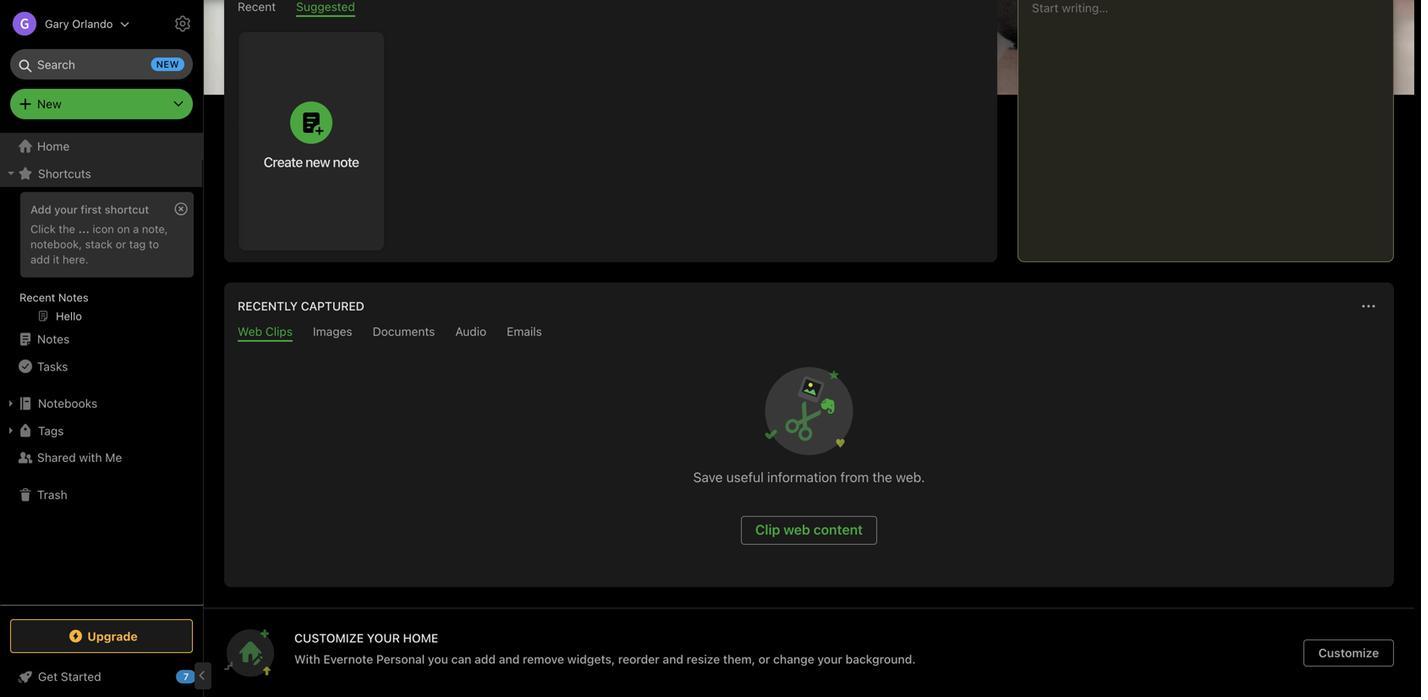 Task type: vqa. For each thing, say whether or not it's contained in the screenshot.
left your
yes



Task type: describe. For each thing, give the bounding box(es) containing it.
documents tab
[[373, 325, 435, 342]]

here.
[[62, 253, 89, 266]]

your inside 'customize your home with evernote personal you can add and remove widgets, reorder and resize them, or change your background.'
[[818, 652, 843, 666]]

shortcuts button
[[0, 160, 202, 187]]

1 vertical spatial customize button
[[1304, 640, 1394, 667]]

web
[[784, 522, 810, 538]]

resize
[[687, 652, 720, 666]]

shared with me
[[37, 451, 122, 465]]

save
[[693, 469, 723, 485]]

the inside group
[[59, 222, 75, 235]]

the inside web clips tab panel
[[873, 469, 893, 485]]

notebooks link
[[0, 390, 202, 417]]

suggested tab panel
[[224, 17, 998, 262]]

good
[[224, 17, 265, 37]]

click the ...
[[30, 222, 90, 235]]

upgrade
[[87, 629, 138, 643]]

customize your home with evernote personal you can add and remove widgets, reorder and resize them, or change your background.
[[294, 631, 916, 666]]

1 vertical spatial notes
[[37, 332, 70, 346]]

web.
[[896, 469, 925, 485]]

note,
[[142, 222, 168, 235]]

a
[[133, 222, 139, 235]]

useful
[[727, 469, 764, 485]]

create
[[264, 154, 303, 170]]

from
[[841, 469, 869, 485]]

afternoon,
[[269, 17, 345, 37]]

0 vertical spatial customize button
[[1302, 14, 1394, 41]]

reorder
[[618, 652, 660, 666]]

get started
[[38, 670, 101, 684]]

your inside group
[[54, 203, 78, 216]]

remove
[[523, 652, 564, 666]]

captured
[[301, 299, 364, 313]]

widgets,
[[567, 652, 615, 666]]

clip
[[756, 522, 780, 538]]

clip web content button
[[741, 516, 878, 545]]

tags
[[38, 424, 64, 438]]

click to collapse image
[[197, 666, 209, 686]]

More actions field
[[1357, 294, 1381, 318]]

new inside search box
[[156, 59, 179, 70]]

recent
[[19, 291, 55, 304]]

images tab
[[313, 325, 352, 342]]

create new note button
[[239, 32, 384, 250]]

recently captured
[[238, 299, 364, 313]]

gary
[[45, 17, 69, 30]]

settings image
[[173, 14, 193, 34]]

trash link
[[0, 481, 202, 509]]

web clips tab
[[238, 325, 293, 342]]

audio
[[455, 325, 487, 338]]

Help and Learning task checklist field
[[0, 663, 203, 690]]

upgrade button
[[10, 619, 193, 653]]

notes link
[[0, 326, 202, 353]]

icon on a note, notebook, stack or tag to add it here.
[[30, 222, 168, 266]]

get
[[38, 670, 58, 684]]

notes inside group
[[58, 291, 89, 304]]

emails
[[507, 325, 542, 338]]

shared
[[37, 451, 76, 465]]

home link
[[0, 133, 203, 160]]

or inside icon on a note, notebook, stack or tag to add it here.
[[116, 238, 126, 250]]

tags button
[[0, 417, 202, 444]]

1 and from the left
[[499, 652, 520, 666]]

1 vertical spatial customize
[[1319, 646, 1379, 660]]

images
[[313, 325, 352, 338]]

save useful information from the web.
[[693, 469, 925, 485]]

add inside icon on a note, notebook, stack or tag to add it here.
[[30, 253, 50, 266]]

it
[[53, 253, 59, 266]]

with
[[294, 652, 320, 666]]

information
[[767, 469, 837, 485]]

home
[[403, 631, 438, 645]]

gary!
[[349, 17, 389, 37]]

new search field
[[22, 49, 184, 80]]



Task type: locate. For each thing, give the bounding box(es) containing it.
shortcut
[[105, 203, 149, 216]]

2 tab from the left
[[296, 0, 355, 17]]

1 vertical spatial your
[[818, 652, 843, 666]]

home
[[37, 139, 70, 153]]

customize
[[294, 631, 364, 645]]

1 tab from the left
[[238, 0, 276, 17]]

1 horizontal spatial add
[[475, 652, 496, 666]]

new left note
[[306, 154, 330, 170]]

tab
[[238, 0, 276, 17], [296, 0, 355, 17]]

1 horizontal spatial and
[[663, 652, 684, 666]]

and left resize
[[663, 652, 684, 666]]

new down settings 'image'
[[156, 59, 179, 70]]

1 vertical spatial new
[[306, 154, 330, 170]]

customize
[[1332, 20, 1388, 33], [1319, 646, 1379, 660]]

0 horizontal spatial new
[[156, 59, 179, 70]]

started
[[61, 670, 101, 684]]

0 vertical spatial add
[[30, 253, 50, 266]]

your
[[367, 631, 400, 645]]

7
[[183, 671, 189, 682]]

to
[[149, 238, 159, 250]]

tag
[[129, 238, 146, 250]]

clip web content
[[756, 522, 863, 538]]

1 vertical spatial or
[[759, 652, 770, 666]]

tab right settings 'image'
[[238, 0, 276, 17]]

tree containing home
[[0, 133, 203, 604]]

Start writing… text field
[[1032, 1, 1393, 248]]

...
[[78, 222, 90, 235]]

audio tab
[[455, 325, 487, 342]]

your up click the ...
[[54, 203, 78, 216]]

stack
[[85, 238, 113, 250]]

emails tab
[[507, 325, 542, 342]]

your right the change
[[818, 652, 843, 666]]

1 horizontal spatial new
[[306, 154, 330, 170]]

web clips
[[238, 325, 293, 338]]

background.
[[846, 652, 916, 666]]

add
[[30, 203, 51, 216]]

add your first shortcut
[[30, 203, 149, 216]]

notebooks
[[38, 396, 97, 410]]

or
[[116, 238, 126, 250], [759, 652, 770, 666]]

0 horizontal spatial the
[[59, 222, 75, 235]]

tab list
[[228, 0, 994, 17], [228, 325, 1391, 342]]

group containing add your first shortcut
[[0, 187, 202, 333]]

tab list for suggested tab panel
[[228, 0, 994, 17]]

web clips tab panel
[[224, 342, 1394, 587]]

0 horizontal spatial your
[[54, 203, 78, 216]]

on
[[117, 222, 130, 235]]

tab list for web clips tab panel
[[228, 325, 1391, 342]]

add right 'can'
[[475, 652, 496, 666]]

new
[[156, 59, 179, 70], [306, 154, 330, 170]]

more actions image
[[1359, 296, 1379, 316]]

add
[[30, 253, 50, 266], [475, 652, 496, 666]]

0 vertical spatial the
[[59, 222, 75, 235]]

recent notes
[[19, 291, 89, 304]]

new
[[37, 97, 62, 111]]

tab list containing web clips
[[228, 325, 1391, 342]]

2 and from the left
[[663, 652, 684, 666]]

or right them,
[[759, 652, 770, 666]]

1 horizontal spatial the
[[873, 469, 893, 485]]

Search text field
[[22, 49, 181, 80]]

notes
[[58, 291, 89, 304], [37, 332, 70, 346]]

me
[[105, 451, 122, 465]]

1 tab list from the top
[[228, 0, 994, 17]]

0 horizontal spatial tab
[[238, 0, 276, 17]]

0 vertical spatial customize
[[1332, 20, 1388, 33]]

evernote
[[323, 652, 373, 666]]

personal
[[376, 652, 425, 666]]

0 vertical spatial your
[[54, 203, 78, 216]]

0 horizontal spatial add
[[30, 253, 50, 266]]

and left remove
[[499, 652, 520, 666]]

new inside button
[[306, 154, 330, 170]]

or inside 'customize your home with evernote personal you can add and remove widgets, reorder and resize them, or change your background.'
[[759, 652, 770, 666]]

1 vertical spatial the
[[873, 469, 893, 485]]

tasks button
[[0, 353, 202, 380]]

good afternoon, gary!
[[224, 17, 389, 37]]

icon
[[93, 222, 114, 235]]

notebook,
[[30, 238, 82, 250]]

shortcuts
[[38, 166, 91, 180]]

shared with me link
[[0, 444, 202, 471]]

1 horizontal spatial your
[[818, 652, 843, 666]]

change
[[773, 652, 815, 666]]

orlando
[[72, 17, 113, 30]]

tasks
[[37, 359, 68, 373]]

0 vertical spatial tab list
[[228, 0, 994, 17]]

customize button
[[1302, 14, 1394, 41], [1304, 640, 1394, 667]]

0 horizontal spatial and
[[499, 652, 520, 666]]

web
[[238, 325, 262, 338]]

0 vertical spatial notes
[[58, 291, 89, 304]]

0 horizontal spatial or
[[116, 238, 126, 250]]

tab right good
[[296, 0, 355, 17]]

trash
[[37, 488, 67, 502]]

first
[[81, 203, 102, 216]]

recently
[[238, 299, 298, 313]]

new button
[[10, 89, 193, 119]]

you
[[428, 652, 448, 666]]

your
[[54, 203, 78, 216], [818, 652, 843, 666]]

notes right recent
[[58, 291, 89, 304]]

content
[[814, 522, 863, 538]]

1 horizontal spatial tab
[[296, 0, 355, 17]]

1 vertical spatial tab list
[[228, 325, 1391, 342]]

group
[[0, 187, 202, 333]]

or down on
[[116, 238, 126, 250]]

the left ...
[[59, 222, 75, 235]]

add inside 'customize your home with evernote personal you can add and remove widgets, reorder and resize them, or change your background.'
[[475, 652, 496, 666]]

recently captured button
[[234, 296, 364, 316]]

them,
[[723, 652, 756, 666]]

1 vertical spatial add
[[475, 652, 496, 666]]

add left it at the left top of page
[[30, 253, 50, 266]]

2 tab list from the top
[[228, 325, 1391, 342]]

expand notebooks image
[[4, 397, 18, 410]]

1 horizontal spatial or
[[759, 652, 770, 666]]

tree
[[0, 133, 203, 604]]

0 vertical spatial or
[[116, 238, 126, 250]]

gary orlando
[[45, 17, 113, 30]]

Account field
[[0, 7, 130, 41]]

note
[[333, 154, 359, 170]]

create new note
[[264, 154, 359, 170]]

the right from
[[873, 469, 893, 485]]

clips
[[266, 325, 293, 338]]

notes up the 'tasks'
[[37, 332, 70, 346]]

the
[[59, 222, 75, 235], [873, 469, 893, 485]]

can
[[451, 652, 472, 666]]

click
[[30, 222, 56, 235]]

0 vertical spatial new
[[156, 59, 179, 70]]

with
[[79, 451, 102, 465]]

documents
[[373, 325, 435, 338]]

expand tags image
[[4, 424, 18, 437]]



